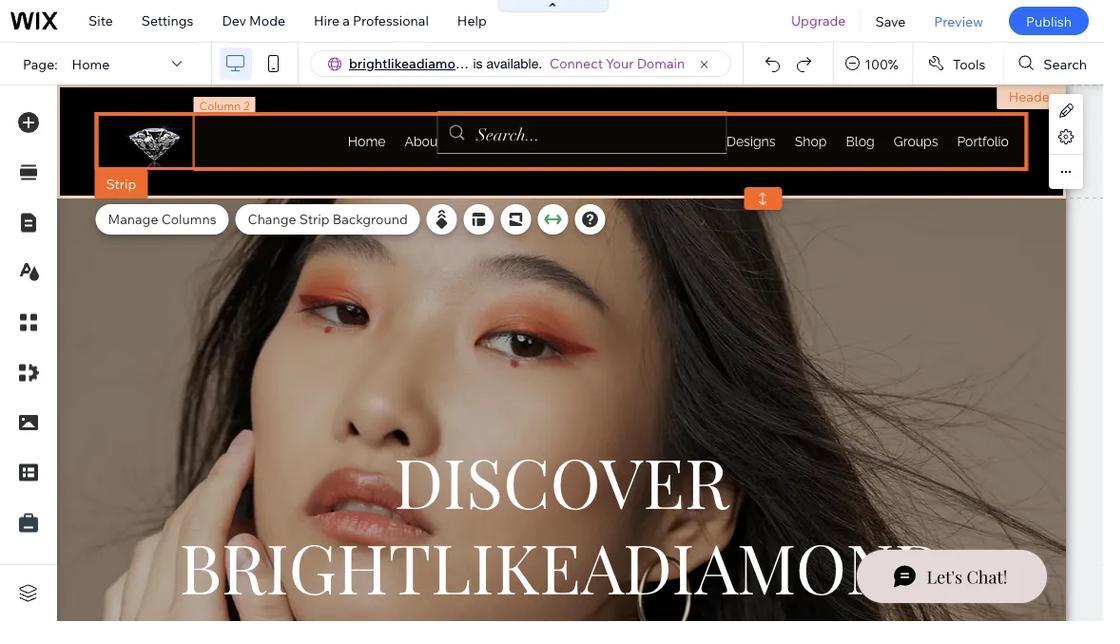 Task type: describe. For each thing, give the bounding box(es) containing it.
brightlikeadiamond.com
[[349, 55, 502, 72]]

domain
[[637, 55, 685, 72]]

header for header
[[1009, 88, 1055, 105]]

1 vertical spatial strip
[[299, 211, 330, 228]]

available.
[[486, 56, 542, 71]]

site
[[88, 12, 113, 29]]

home
[[72, 55, 110, 72]]

preview button
[[920, 0, 998, 42]]

0 vertical spatial strip
[[106, 176, 136, 193]]

100% button
[[834, 43, 912, 85]]

manage columns
[[108, 211, 216, 228]]

your
[[606, 55, 634, 72]]

upgrade
[[791, 12, 846, 29]]

tools button
[[913, 43, 1003, 85]]

100%
[[865, 55, 899, 72]]

change
[[248, 211, 296, 228]]

header column 2
[[199, 88, 1055, 113]]

connect
[[550, 55, 603, 72]]

column
[[199, 98, 241, 113]]

is available. connect your domain
[[473, 55, 685, 72]]

search
[[1044, 55, 1087, 72]]

header for header column 2
[[1009, 88, 1055, 105]]

dev
[[222, 12, 246, 29]]

2
[[243, 98, 250, 113]]



Task type: locate. For each thing, give the bounding box(es) containing it.
hire a professional
[[314, 12, 429, 29]]

professional
[[353, 12, 429, 29]]

save
[[875, 13, 906, 29]]

tools
[[953, 55, 986, 72]]

save button
[[861, 0, 920, 42]]

1 horizontal spatial strip
[[299, 211, 330, 228]]

preview
[[934, 13, 983, 29]]

a
[[343, 12, 350, 29]]

hire
[[314, 12, 340, 29]]

publish
[[1026, 13, 1072, 29]]

dev mode
[[222, 12, 285, 29]]

search button
[[1004, 43, 1104, 85]]

0 horizontal spatial strip
[[106, 176, 136, 193]]

change strip background
[[248, 211, 408, 228]]

manage
[[108, 211, 158, 228]]

is
[[473, 56, 483, 71]]

settings
[[142, 12, 193, 29]]

header inside header column 2
[[1009, 88, 1055, 105]]

mode
[[249, 12, 285, 29]]

publish button
[[1009, 7, 1089, 35]]

columns
[[161, 211, 216, 228]]

strip up manage
[[106, 176, 136, 193]]

header
[[1009, 88, 1055, 105], [1009, 88, 1055, 105]]

strip
[[106, 176, 136, 193], [299, 211, 330, 228]]

strip right change
[[299, 211, 330, 228]]

help
[[457, 12, 487, 29]]

background
[[333, 211, 408, 228]]



Task type: vqa. For each thing, say whether or not it's contained in the screenshot.
a at the left top of page
yes



